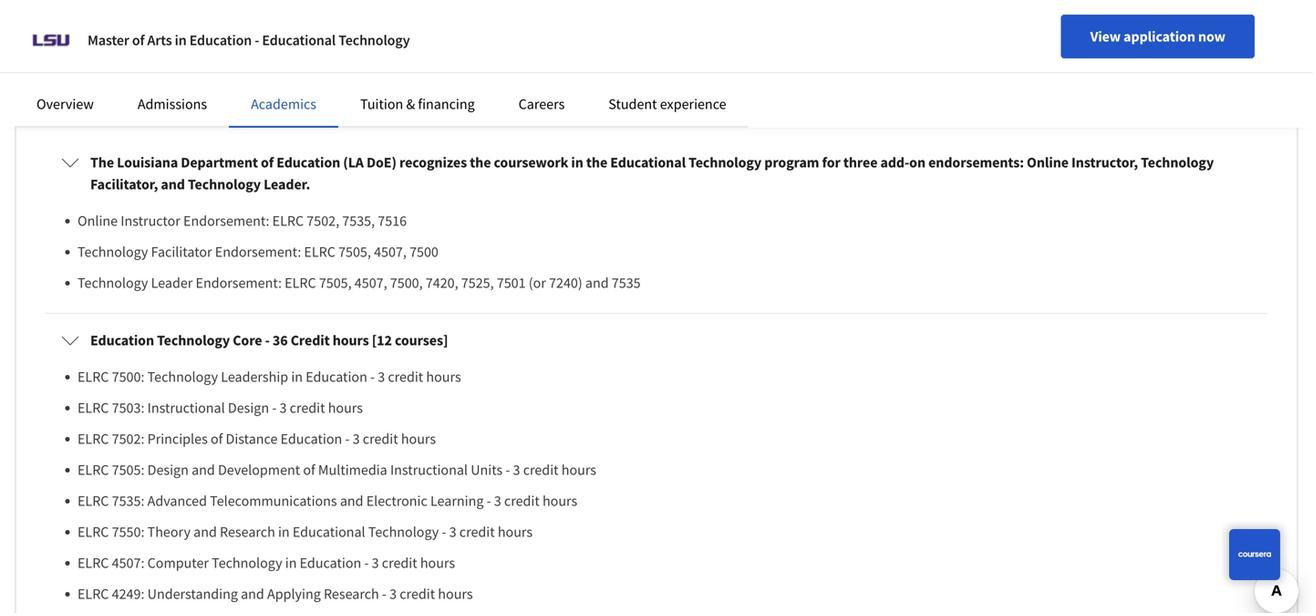 Task type: describe. For each thing, give the bounding box(es) containing it.
- up academics
[[255, 31, 259, 49]]

education  technology core - 36 credit hours [12 courses]
[[90, 331, 448, 349]]

doe)
[[367, 153, 397, 171]]

technology inside the technology leader endorsement: elrc 7505, 4507, 7500, 7420, 7525, 7501 (or 7240) and 7535 list item
[[78, 274, 148, 292]]

7420,
[[426, 274, 458, 292]]

endorsement: for instructor
[[183, 211, 270, 230]]

admissions
[[138, 95, 207, 113]]

elrc for understanding
[[78, 585, 109, 603]]

design inside list item
[[228, 398, 269, 417]]

facilitator,
[[90, 175, 158, 193]]

7500:
[[112, 367, 145, 386]]

education inside "list item"
[[281, 430, 342, 448]]

coursework
[[494, 153, 569, 171]]

core
[[233, 331, 262, 349]]

facilitator
[[151, 242, 212, 261]]

admissions link
[[138, 95, 207, 113]]

in up applying
[[285, 554, 297, 572]]

now
[[1199, 27, 1226, 46]]

elrc 7503: instructional design - 3 credit hours list item
[[78, 397, 1253, 419]]

4507:
[[112, 554, 145, 572]]

leadership
[[221, 367, 288, 386]]

educational inside the louisiana department of education (la doe) recognizes the coursework in the educational technology program for three add-on endorsements: online instructor, technology facilitator, and technology leader.
[[611, 153, 686, 171]]

instructional inside list item
[[390, 461, 468, 479]]

elrc 7550: theory and research in educational technology - 3 credit hours
[[78, 523, 533, 541]]

understanding
[[147, 585, 238, 603]]

7240)
[[549, 274, 583, 292]]

7535:
[[112, 492, 145, 510]]

arts
[[147, 31, 172, 49]]

elrc for principles
[[78, 430, 109, 448]]

elrc 7500: technology leadership in education - 3 credit hours list item
[[78, 366, 1253, 388]]

principles
[[147, 430, 208, 448]]

education right arts
[[189, 31, 252, 49]]

- up multimedia
[[345, 430, 350, 448]]

online inside list item
[[78, 211, 118, 230]]

overview link
[[36, 95, 94, 113]]

student experience link
[[609, 95, 727, 113]]

add-
[[881, 153, 910, 171]]

leader.
[[264, 175, 310, 193]]

technology inside education  technology core - 36 credit hours [12 courses] dropdown button
[[157, 331, 230, 349]]

(or
[[529, 274, 546, 292]]

tuition & financing link
[[360, 95, 475, 113]]

educational for master of arts in education - educational technology
[[262, 31, 336, 49]]

technology inside elrc 7550: theory and research in educational technology - 3 credit hours "list item"
[[368, 523, 439, 541]]

- down units
[[487, 492, 491, 510]]

development
[[218, 461, 300, 479]]

careers link
[[519, 95, 565, 113]]

7535,
[[342, 211, 375, 230]]

distance
[[226, 430, 278, 448]]

7525,
[[461, 274, 494, 292]]

36
[[273, 331, 288, 349]]

telecommunications
[[210, 492, 337, 510]]

elrc 7505: design and development of multimedia instructional units - 3 credit hours
[[78, 461, 597, 479]]

4249:
[[112, 585, 145, 603]]

advanced
[[147, 492, 207, 510]]

(la
[[343, 153, 364, 171]]

louisiana
[[117, 153, 178, 171]]

technology right instructor,
[[1141, 153, 1214, 171]]

technology down experience
[[689, 153, 762, 171]]

- inside list item
[[272, 398, 277, 417]]

education up 7500: on the left of the page
[[90, 331, 154, 349]]

on
[[910, 153, 926, 171]]

elrc 4249: understanding and applying research - 3 credit hours list item
[[78, 583, 1253, 605]]

endorsement: for facilitator
[[215, 242, 301, 261]]

elrc for theory
[[78, 523, 109, 541]]

the
[[90, 153, 114, 171]]

computer
[[147, 554, 209, 572]]

education down the elrc 7550: theory and research in educational technology - 3 credit hours
[[300, 554, 361, 572]]

endorsement: for leader
[[196, 274, 282, 292]]

&
[[406, 95, 415, 113]]

4507, for 7500,
[[355, 274, 387, 292]]

courses]
[[395, 331, 448, 349]]

in inside the louisiana department of education (la doe) recognizes the coursework in the educational technology program for three add-on endorsements: online instructor, technology facilitator, and technology leader.
[[571, 153, 584, 171]]

leader
[[151, 274, 193, 292]]

online inside the louisiana department of education (la doe) recognizes the coursework in the educational technology program for three add-on endorsements: online instructor, technology facilitator, and technology leader.
[[1027, 153, 1069, 171]]

view
[[1091, 27, 1121, 46]]

elrc 4249: understanding and applying research - 3 credit hours
[[78, 585, 473, 603]]

tuition & financing
[[360, 95, 475, 113]]

technology facilitator endorsement: elrc 7505, 4507, 7500
[[78, 242, 439, 261]]

3 inside list item
[[280, 398, 287, 417]]

2 the from the left
[[586, 153, 608, 171]]

academics
[[251, 95, 317, 113]]

7505, for 7500
[[339, 242, 371, 261]]

elrc 7550: theory and research in educational technology - 3 credit hours list item
[[78, 521, 1253, 543]]

education  technology core - 36 credit hours [12 courses] button
[[47, 315, 1267, 366]]

- down the elrc 7550: theory and research in educational technology - 3 credit hours
[[364, 554, 369, 572]]

experience
[[660, 95, 727, 113]]

learning
[[431, 492, 484, 510]]

units
[[471, 461, 503, 479]]

elrc for advanced
[[78, 492, 109, 510]]

and down principles
[[192, 461, 215, 479]]

- right applying
[[382, 585, 387, 603]]

credit
[[291, 331, 330, 349]]

theory
[[147, 523, 191, 541]]

academics link
[[251, 95, 317, 113]]

technology inside "elrc 4507: computer technology in education - 3 credit hours" list item
[[212, 554, 282, 572]]

online instructor endorsement: elrc 7502, 7535, 7516
[[78, 211, 407, 230]]

and inside the louisiana department of education (la doe) recognizes the coursework in the educational technology program for three add-on endorsements: online instructor, technology facilitator, and technology leader.
[[161, 175, 185, 193]]

elrc for instructional
[[78, 398, 109, 417]]

elrc 7535: advanced telecommunications and electronic learning - 3 credit hours list item
[[78, 490, 1253, 512]]

7501
[[497, 274, 526, 292]]

1 horizontal spatial research
[[324, 585, 379, 603]]

7505, for 7500,
[[319, 274, 352, 292]]

financing
[[418, 95, 475, 113]]

in right arts
[[175, 31, 187, 49]]

careers
[[519, 95, 565, 113]]

elrc down 7502, on the top left of the page
[[304, 242, 336, 261]]

elrc for design
[[78, 461, 109, 479]]

elrc 7535: advanced telecommunications and electronic learning - 3 credit hours
[[78, 492, 578, 510]]

elrc down the technology facilitator endorsement: elrc 7505, 4507, 7500
[[285, 274, 316, 292]]



Task type: vqa. For each thing, say whether or not it's contained in the screenshot.
( 511 ratings ) on the bottom of the page
no



Task type: locate. For each thing, give the bounding box(es) containing it.
instructional up principles
[[147, 398, 225, 417]]

hours inside list item
[[328, 398, 363, 417]]

7505:
[[112, 461, 145, 479]]

0 horizontal spatial online
[[78, 211, 118, 230]]

0 horizontal spatial instructional
[[147, 398, 225, 417]]

elrc 4507: computer technology in education - 3 credit hours
[[78, 554, 455, 572]]

application
[[1124, 27, 1196, 46]]

elrc inside list item
[[78, 398, 109, 417]]

0 vertical spatial list
[[68, 210, 1253, 294]]

1 vertical spatial educational
[[611, 153, 686, 171]]

7535
[[612, 274, 641, 292]]

recognizes
[[400, 153, 467, 171]]

the louisiana department of education (la doe) recognizes the coursework in the educational technology program for three add-on endorsements: online instructor, technology facilitator, and technology leader. button
[[47, 137, 1267, 210]]

1 vertical spatial research
[[324, 585, 379, 603]]

1 horizontal spatial design
[[228, 398, 269, 417]]

1 horizontal spatial the
[[586, 153, 608, 171]]

elrc for computer
[[78, 554, 109, 572]]

instructional inside list item
[[147, 398, 225, 417]]

0 vertical spatial endorsement:
[[183, 211, 270, 230]]

instructor,
[[1072, 153, 1139, 171]]

and
[[161, 175, 185, 193], [586, 274, 609, 292], [192, 461, 215, 479], [340, 492, 364, 510], [194, 523, 217, 541], [241, 585, 264, 603]]

1 vertical spatial list
[[68, 366, 1253, 613]]

technology down electronic
[[368, 523, 439, 541]]

the right recognizes on the left top of page
[[470, 153, 491, 171]]

elrc left 4507:
[[78, 554, 109, 572]]

in
[[175, 31, 187, 49], [571, 153, 584, 171], [291, 367, 303, 386], [278, 523, 290, 541], [285, 554, 297, 572]]

of inside list item
[[303, 461, 315, 479]]

credit
[[388, 367, 423, 386], [290, 398, 325, 417], [363, 430, 398, 448], [523, 461, 559, 479], [504, 492, 540, 510], [460, 523, 495, 541], [382, 554, 417, 572], [400, 585, 435, 603]]

7502:
[[112, 430, 145, 448]]

endorsement: down the technology facilitator endorsement: elrc 7505, 4507, 7500
[[196, 274, 282, 292]]

7505, inside the technology leader endorsement: elrc 7505, 4507, 7500, 7420, 7525, 7501 (or 7240) and 7535 list item
[[319, 274, 352, 292]]

1 vertical spatial online
[[78, 211, 118, 230]]

4507,
[[374, 242, 407, 261], [355, 274, 387, 292]]

0 vertical spatial educational
[[262, 31, 336, 49]]

three
[[844, 153, 878, 171]]

research right applying
[[324, 585, 379, 603]]

online
[[1027, 153, 1069, 171], [78, 211, 118, 230]]

online down facilitator,
[[78, 211, 118, 230]]

technology leader endorsement: elrc 7505, 4507, 7500, 7420, 7525, 7501 (or 7240) and 7535 list item
[[78, 272, 1253, 294]]

elrc left 7500: on the left of the page
[[78, 367, 109, 386]]

of inside "list item"
[[211, 430, 223, 448]]

instructional up learning
[[390, 461, 468, 479]]

educational up academics
[[262, 31, 336, 49]]

[12
[[372, 331, 392, 349]]

design inside list item
[[147, 461, 189, 479]]

7505, inside technology facilitator endorsement: elrc 7505, 4507, 7500 list item
[[339, 242, 371, 261]]

educational down elrc 7535: advanced telecommunications and electronic learning - 3 credit hours
[[293, 523, 365, 541]]

master
[[88, 31, 129, 49]]

technology inside technology facilitator endorsement: elrc 7505, 4507, 7500 list item
[[78, 242, 148, 261]]

0 vertical spatial 7505,
[[339, 242, 371, 261]]

tuition
[[360, 95, 403, 113]]

education inside the louisiana department of education (la doe) recognizes the coursework in the educational technology program for three add-on endorsements: online instructor, technology facilitator, and technology leader.
[[277, 153, 340, 171]]

- right units
[[506, 461, 510, 479]]

- down learning
[[442, 523, 446, 541]]

0 horizontal spatial research
[[220, 523, 275, 541]]

technology
[[339, 31, 410, 49], [689, 153, 762, 171], [1141, 153, 1214, 171], [188, 175, 261, 193], [78, 242, 148, 261], [78, 274, 148, 292], [157, 331, 230, 349], [147, 367, 218, 386], [368, 523, 439, 541], [212, 554, 282, 572]]

elrc left '7503:'
[[78, 398, 109, 417]]

list
[[68, 210, 1253, 294], [68, 366, 1253, 613]]

1 vertical spatial 4507,
[[355, 274, 387, 292]]

education up elrc 7505: design and development of multimedia instructional units - 3 credit hours
[[281, 430, 342, 448]]

1 horizontal spatial online
[[1027, 153, 1069, 171]]

and down louisiana
[[161, 175, 185, 193]]

technology up elrc 7503: instructional design - 3 credit hours
[[147, 367, 218, 386]]

2 list from the top
[[68, 366, 1253, 613]]

7505, down 7535,
[[339, 242, 371, 261]]

technology facilitator endorsement: elrc 7505, 4507, 7500 list item
[[78, 241, 1253, 263]]

endorsement: up the technology facilitator endorsement: elrc 7505, 4507, 7500
[[183, 211, 270, 230]]

technology inside elrc 7500: technology leadership in education - 3 credit hours list item
[[147, 367, 218, 386]]

of
[[132, 31, 145, 49], [261, 153, 274, 171], [211, 430, 223, 448], [303, 461, 315, 479]]

online left instructor,
[[1027, 153, 1069, 171]]

- down '[12'
[[370, 367, 375, 386]]

2 vertical spatial educational
[[293, 523, 365, 541]]

for
[[822, 153, 841, 171]]

research up elrc 4507: computer technology in education - 3 credit hours at the bottom left of the page
[[220, 523, 275, 541]]

technology down instructor
[[78, 242, 148, 261]]

1 horizontal spatial instructional
[[390, 461, 468, 479]]

0 vertical spatial design
[[228, 398, 269, 417]]

educational down student
[[611, 153, 686, 171]]

0 horizontal spatial the
[[470, 153, 491, 171]]

instructional
[[147, 398, 225, 417], [390, 461, 468, 479]]

louisiana state university logo image
[[29, 18, 73, 62]]

0 vertical spatial online
[[1027, 153, 1069, 171]]

-
[[255, 31, 259, 49], [265, 331, 270, 349], [370, 367, 375, 386], [272, 398, 277, 417], [345, 430, 350, 448], [506, 461, 510, 479], [487, 492, 491, 510], [442, 523, 446, 541], [364, 554, 369, 572], [382, 585, 387, 603]]

- left 36
[[265, 331, 270, 349]]

0 vertical spatial research
[[220, 523, 275, 541]]

department
[[181, 153, 258, 171]]

of down elrc 7503: instructional design - 3 credit hours
[[211, 430, 223, 448]]

0 horizontal spatial design
[[147, 461, 189, 479]]

list containing online instructor endorsement: elrc 7502, 7535, 7516
[[68, 210, 1253, 294]]

in down credit
[[291, 367, 303, 386]]

1 vertical spatial instructional
[[390, 461, 468, 479]]

1 vertical spatial 7505,
[[319, 274, 352, 292]]

view application now button
[[1061, 15, 1255, 58]]

elrc 7503: instructional design - 3 credit hours
[[78, 398, 363, 417]]

of up elrc 7535: advanced telecommunications and electronic learning - 3 credit hours
[[303, 461, 315, 479]]

elrc left 4249:
[[78, 585, 109, 603]]

technology leader endorsement: elrc 7505, 4507, 7500, 7420, 7525, 7501 (or 7240) and 7535
[[78, 274, 641, 292]]

technology left leader
[[78, 274, 148, 292]]

overview
[[36, 95, 94, 113]]

education
[[189, 31, 252, 49], [277, 153, 340, 171], [90, 331, 154, 349], [306, 367, 367, 386], [281, 430, 342, 448], [300, 554, 361, 572]]

elrc left 7505:
[[78, 461, 109, 479]]

7500
[[410, 242, 439, 261]]

curriculum
[[15, 50, 137, 82]]

view application now
[[1091, 27, 1226, 46]]

applying
[[267, 585, 321, 603]]

in down telecommunications
[[278, 523, 290, 541]]

- down elrc 7500: technology leadership in education - 3 credit hours at the bottom of the page
[[272, 398, 277, 417]]

the
[[470, 153, 491, 171], [586, 153, 608, 171]]

elrc 4507: computer technology in education - 3 credit hours list item
[[78, 552, 1253, 574]]

the louisiana department of education (la doe) recognizes the coursework in the educational technology program for three add-on endorsements: online instructor, technology facilitator, and technology leader.
[[90, 153, 1214, 193]]

list for courses]
[[68, 366, 1253, 613]]

education down credit
[[306, 367, 367, 386]]

elrc left 7535:
[[78, 492, 109, 510]]

1 vertical spatial endorsement:
[[215, 242, 301, 261]]

student
[[609, 95, 657, 113]]

and left 7535
[[586, 274, 609, 292]]

2 vertical spatial endorsement:
[[196, 274, 282, 292]]

elrc for technology
[[78, 367, 109, 386]]

7550:
[[112, 523, 145, 541]]

educational for elrc 7550: theory and research in educational technology - 3 credit hours
[[293, 523, 365, 541]]

student experience
[[609, 95, 727, 113]]

4507, left 7500,
[[355, 274, 387, 292]]

7500,
[[390, 274, 423, 292]]

the right coursework
[[586, 153, 608, 171]]

technology left "core"
[[157, 331, 230, 349]]

7505, up credit
[[319, 274, 352, 292]]

educational inside elrc 7550: theory and research in educational technology - 3 credit hours "list item"
[[293, 523, 365, 541]]

elrc 7505: design and development of multimedia instructional units - 3 credit hours list item
[[78, 459, 1253, 481]]

and down elrc 4507: computer technology in education - 3 credit hours at the bottom left of the page
[[241, 585, 264, 603]]

and down multimedia
[[340, 492, 364, 510]]

7503:
[[112, 398, 145, 417]]

7505,
[[339, 242, 371, 261], [319, 274, 352, 292]]

endorsements:
[[929, 153, 1024, 171]]

1 the from the left
[[470, 153, 491, 171]]

0 vertical spatial instructional
[[147, 398, 225, 417]]

hours inside dropdown button
[[333, 331, 369, 349]]

elrc left 7502:
[[78, 430, 109, 448]]

research
[[220, 523, 275, 541], [324, 585, 379, 603]]

design
[[228, 398, 269, 417], [147, 461, 189, 479]]

in inside "list item"
[[278, 523, 290, 541]]

list for the
[[68, 210, 1253, 294]]

and right "theory"
[[194, 523, 217, 541]]

4507, down 7516
[[374, 242, 407, 261]]

design up distance
[[228, 398, 269, 417]]

elrc left 7550: at the bottom left of page
[[78, 523, 109, 541]]

0 vertical spatial 4507,
[[374, 242, 407, 261]]

technology down department
[[188, 175, 261, 193]]

education up leader.
[[277, 153, 340, 171]]

1 vertical spatial design
[[147, 461, 189, 479]]

elrc left 7502, on the top left of the page
[[272, 211, 304, 230]]

credit inside list item
[[290, 398, 325, 417]]

list containing elrc 7500: technology leadership in education - 3 credit hours
[[68, 366, 1253, 613]]

master of arts in education - educational technology
[[88, 31, 410, 49]]

1 list from the top
[[68, 210, 1253, 294]]

instructor
[[121, 211, 180, 230]]

technology up tuition on the left of page
[[339, 31, 410, 49]]

of up leader.
[[261, 153, 274, 171]]

of left arts
[[132, 31, 145, 49]]

- inside dropdown button
[[265, 331, 270, 349]]

hours
[[333, 331, 369, 349], [426, 367, 461, 386], [328, 398, 363, 417], [401, 430, 436, 448], [562, 461, 597, 479], [543, 492, 578, 510], [498, 523, 533, 541], [420, 554, 455, 572], [438, 585, 473, 603]]

4507, for 7500
[[374, 242, 407, 261]]

endorsement:
[[183, 211, 270, 230], [215, 242, 301, 261], [196, 274, 282, 292]]

design up advanced
[[147, 461, 189, 479]]

7516
[[378, 211, 407, 230]]

technology up elrc 4249: understanding and applying research - 3 credit hours
[[212, 554, 282, 572]]

7502,
[[307, 211, 339, 230]]

elrc 7500: technology leadership in education - 3 credit hours
[[78, 367, 461, 386]]

electronic
[[366, 492, 428, 510]]

endorsement: down online instructor endorsement: elrc 7502, 7535, 7516
[[215, 242, 301, 261]]

elrc 7502: principles of distance education - 3 credit hours list item
[[78, 428, 1253, 450]]

online instructor endorsement: elrc 7502, 7535, 7516 list item
[[78, 210, 1253, 232]]

elrc 7502: principles of distance education - 3 credit hours
[[78, 430, 436, 448]]

in right coursework
[[571, 153, 584, 171]]

program
[[765, 153, 820, 171]]

multimedia
[[318, 461, 387, 479]]

of inside the louisiana department of education (la doe) recognizes the coursework in the educational technology program for three add-on endorsements: online instructor, technology facilitator, and technology leader.
[[261, 153, 274, 171]]



